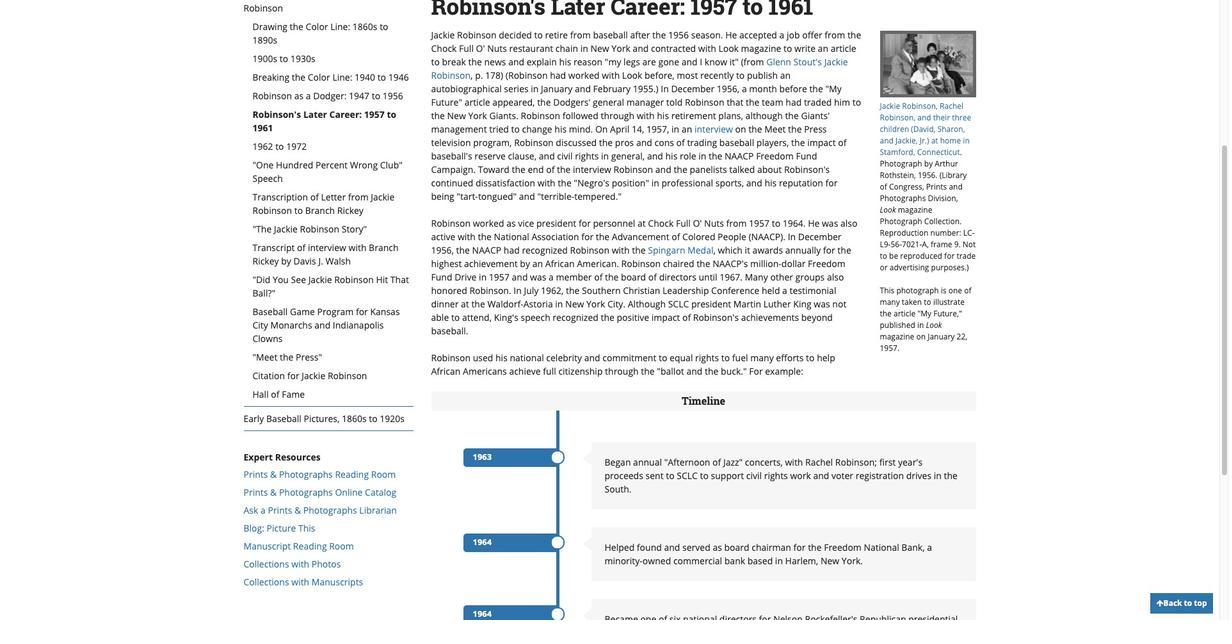 Task type: describe. For each thing, give the bounding box(es) containing it.
the right meet
[[789, 123, 802, 135]]

the down future"
[[431, 109, 445, 122]]

for left personnel
[[579, 217, 591, 229]]

robinson up "active"
[[431, 217, 471, 229]]

in down 1962,
[[556, 298, 563, 310]]

see
[[291, 273, 306, 286]]

jackie down press"
[[302, 370, 326, 382]]

collections with manuscripts link
[[244, 576, 363, 588]]

1 horizontal spatial reading
[[335, 468, 369, 480]]

bank
[[725, 555, 746, 567]]

robinson's inside on the meet the press television program, robinson discussed the pros and cons of trading baseball players, the impact of baseball's reserve clause, and civil rights in general, and his role in the naacp freedom fund campaign. toward the end of the interview robinson and the panelists talked about robinson's continued dissatisfaction with the "negro's position" in professional sports, and his reputation for being "tart-tongued" and "terrible-tempered."
[[785, 163, 830, 175]]

also inside "robinson worked as vice president for personnel at chock full o' nuts from 1957 to 1964. he was also active with the national association for the advancement of colored people (naacp). in december 1956, the naacp had recognized robinson with the"
[[841, 217, 858, 229]]

the up panelists
[[709, 150, 723, 162]]

the down month
[[746, 96, 760, 108]]

fund inside on the meet the press television program, robinson discussed the pros and cons of trading baseball players, the impact of baseball's reserve clause, and civil rights in general, and his role in the naacp freedom fund campaign. toward the end of the interview robinson and the panelists talked about robinson's continued dissatisfaction with the "negro's position" in professional sports, and his reputation for being "tart-tongued" and "terrible-tempered."
[[797, 150, 818, 162]]

his down cons
[[666, 150, 678, 162]]

to left "break"
[[431, 56, 440, 68]]

taken
[[902, 297, 923, 308]]

national inside "robinson worked as vice president for personnel at chock full o' nuts from 1957 to 1964. he was also active with the national association for the advancement of colored people (naacp). in december 1956, the naacp had recognized robinson with the"
[[494, 231, 530, 243]]

and inside . photograph by arthur rothstein, 1956. (library of congress, prints and photographs division, look
[[950, 182, 963, 192]]

reserve
[[475, 150, 506, 162]]

a inside jackie robinson decided to retire from baseball after the 1956 season. he accepted a job offer from the chock full o' nuts restaurant chain in new york and contracted with look magazine to write an article to break the news and explain his reason "my legs are gone and i know it" (from
[[780, 29, 785, 41]]

general,
[[612, 150, 645, 162]]

york inside jackie robinson decided to retire from baseball after the 1956 season. he accepted a job offer from the chock full o' nuts restaurant chain in new york and contracted with look magazine to write an article to break the news and explain his reason "my legs are gone and i know it" (from
[[612, 42, 631, 54]]

reason
[[574, 56, 603, 68]]

1956 inside baseball, the color line, and jackie robinson drawing the color line: 1860s to 1890s 1900s to 1930s breaking the color line: 1940 to 1946 robinson as a dodger: 1947 to 1956 robinson's later career: 1957 to 1961 1962 to 1972 "one hundred percent wrong club" speech transcription of letter from jackie robinson to branch rickey "the jackie robinson story" transcript of interview with branch rickey by davis j. walsh "did you see jackie robinson hit that ball?" baseball game program for kansas city monarchs and indianapolis clowns "meet the press" citation for jackie robinson hall of fame
[[383, 90, 403, 102]]

robinson down transcription
[[253, 204, 292, 216]]

drive
[[455, 271, 477, 283]]

york inside the , p. 178) (robinson had worked with look before, most recently to publish an autobiographical series in january and february 1955.) in december 1956, a month before the "my future" article appeared, the dodgers' general manager told robinson that the team had traded him to the new york giants. robinson followed through with his retirement plans, although the giants' management tried to change his mind. on april 14, 1957, in an
[[469, 109, 487, 122]]

clowns
[[253, 332, 283, 345]]

robinson down baseball,
[[244, 2, 283, 14]]

of up davis
[[297, 241, 306, 254]]

rachel inside 1963 began annual "afternoon of jazz" concerts, with rachel robinson; first year's proceeds sent to sclc to support civil rights work and voter registration drives in the south.
[[806, 456, 833, 468]]

0 horizontal spatial branch
[[305, 204, 335, 216]]

as inside "robinson worked as vice president for personnel at chock full o' nuts from 1957 to 1964. he was also active with the national association for the advancement of colored people (naacp). in december 1956, the naacp had recognized robinson with the"
[[507, 217, 516, 229]]

1 vertical spatial was
[[530, 271, 547, 283]]

team
[[762, 96, 784, 108]]

program,
[[473, 136, 512, 149]]

1 collections from the top
[[244, 558, 289, 570]]

as inside baseball, the color line, and jackie robinson drawing the color line: 1860s to 1890s 1900s to 1930s breaking the color line: 1940 to 1946 robinson as a dodger: 1947 to 1956 robinson's later career: 1957 to 1961 1962 to 1972 "one hundred percent wrong club" speech transcription of letter from jackie robinson to branch rickey "the jackie robinson story" transcript of interview with branch rickey by davis j. walsh "did you see jackie robinson hit that ball?" baseball game program for kansas city monarchs and indianapolis clowns "meet the press" citation for jackie robinson hall of fame
[[294, 90, 304, 102]]

(from
[[741, 56, 765, 68]]

speech
[[521, 311, 551, 323]]

in down (robinson
[[531, 83, 539, 95]]

baseball inside baseball, the color line, and jackie robinson drawing the color line: 1860s to 1890s 1900s to 1930s breaking the color line: 1940 to 1946 robinson as a dodger: 1947 to 1956 robinson's later career: 1957 to 1961 1962 to 1972 "one hundred percent wrong club" speech transcription of letter from jackie robinson to branch rickey "the jackie robinson story" transcript of interview with branch rickey by davis j. walsh "did you see jackie robinson hit that ball?" baseball game program for kansas city monarchs and indianapolis clowns "meet the press" citation for jackie robinson hall of fame
[[253, 305, 288, 318]]

arrow up image
[[1157, 600, 1164, 607]]

his down about at right
[[765, 177, 777, 189]]

the up traded
[[810, 83, 824, 95]]

in inside 'this photograph is one of many taken to illustrate the article "my future," published in'
[[918, 320, 925, 331]]

new inside , which it awards annually for the highest achievement by an african american. robinson chaired the naacp's million-dollar freedom fund drive in 1957 and was a member of the board of directors until 1967. many other groups also honored robinson. in july 1962, the southern christian leadership conference held a testimonial dinner at the waldorf-astoria in new york city. although sclc president martin luther king was not able to attend, king's speech recognized the positive impact of robinson's achievements beyond baseball.
[[566, 298, 584, 310]]

manuscript reading room link
[[244, 540, 354, 552]]

kansas
[[371, 305, 400, 318]]

robinson inside glenn stout's jackie robinson
[[431, 69, 471, 81]]

robinson's inside baseball, the color line, and jackie robinson drawing the color line: 1860s to 1890s 1900s to 1930s breaking the color line: 1940 to 1946 robinson as a dodger: 1947 to 1956 robinson's later career: 1957 to 1961 1962 to 1972 "one hundred percent wrong club" speech transcription of letter from jackie robinson to branch rickey "the jackie robinson story" transcript of interview with branch rickey by davis j. walsh "did you see jackie robinson hit that ball?" baseball game program for kansas city monarchs and indianapolis clowns "meet the press" citation for jackie robinson hall of fame
[[253, 108, 301, 120]]

robinson inside jackie robinson decided to retire from baseball after the 1956 season. he accepted a job offer from the chock full o' nuts restaurant chain in new york and contracted with look magazine to write an article to break the news and explain his reason "my legs are gone and i know it" (from
[[457, 29, 497, 41]]

robinson down breaking
[[253, 90, 292, 102]]

groups
[[796, 271, 825, 283]]

0 vertical spatial line:
[[331, 20, 351, 33]]

ask a prints & photographs librarian link
[[244, 504, 397, 516]]

1956, inside "robinson worked as vice president for personnel at chock full o' nuts from 1957 to 1964. he was also active with the national association for the advancement of colored people (naacp). in december 1956, the naacp had recognized robinson with the"
[[431, 244, 454, 256]]

of down 'him'
[[839, 136, 847, 149]]

december inside "robinson worked as vice president for personnel at chock full o' nuts from 1957 to 1964. he was also active with the national association for the advancement of colored people (naacp). in december 1956, the naacp had recognized robinson with the"
[[799, 231, 842, 243]]

manuscripts
[[312, 576, 363, 588]]

in left general,
[[602, 150, 609, 162]]

nuts inside "robinson worked as vice president for personnel at chock full o' nuts from 1957 to 1964. he was also active with the national association for the advancement of colored people (naacp). in december 1956, the naacp had recognized robinson with the"
[[705, 217, 724, 229]]

of up role
[[677, 136, 685, 149]]

to left 1972
[[276, 140, 284, 152]]

year's
[[899, 456, 923, 468]]

robinson inside , which it awards annually for the highest achievement by an african american. robinson chaired the naacp's million-dollar freedom fund drive in 1957 and was a member of the board of directors until 1967. many other groups also honored robinson. in july 1962, the southern christian leadership conference held a testimonial dinner at the waldorf-astoria in new york city. although sclc president martin luther king was not able to attend, king's speech recognized the positive impact of robinson's achievements beyond baseball.
[[622, 257, 661, 270]]

timeline
[[682, 394, 726, 407]]

"my
[[605, 56, 622, 68]]

equal
[[670, 352, 693, 364]]

national
[[510, 352, 544, 364]]

jackie down the club"
[[371, 191, 395, 203]]

0 vertical spatial &
[[270, 468, 277, 480]]

recognized inside "robinson worked as vice president for personnel at chock full o' nuts from 1957 to 1964. he was also active with the national association for the advancement of colored people (naacp). in december 1956, the naacp had recognized robinson with the"
[[522, 244, 568, 256]]

to right 1947 on the left
[[372, 90, 381, 102]]

personnel
[[593, 217, 636, 229]]

robinson down 'walsh'
[[334, 273, 374, 286]]

1 vertical spatial line:
[[333, 71, 353, 83]]

"my inside the , p. 178) (robinson had worked with look before, most recently to publish an autobiographical series in january and february 1955.) in december 1956, a month before the "my future" article appeared, the dodgers' general manager told robinson that the team had traded him to the new york giants. robinson followed through with his retirement plans, although the giants' management tried to change his mind. on april 14, 1957, in an
[[826, 83, 842, 95]]

an down retirement
[[682, 123, 693, 135]]

sclc inside 1963 began annual "afternoon of jazz" concerts, with rachel robinson; first year's proceeds sent to sclc to support civil rights work and voter registration drives in the south.
[[677, 469, 698, 482]]

of up christian
[[649, 271, 657, 283]]

with up february
[[602, 69, 620, 81]]

baseball inside on the meet the press television program, robinson discussed the pros and cons of trading baseball players, the impact of baseball's reserve clause, and civil rights in general, and his role in the naacp freedom fund campaign. toward the end of the interview robinson and the panelists talked about robinson's continued dissatisfaction with the "negro's position" in professional sports, and his reputation for being "tart-tongued" and "terrible-tempered."
[[720, 136, 755, 149]]

the up professional at right top
[[674, 163, 688, 175]]

buck."
[[721, 365, 747, 377]]

robinson.
[[470, 284, 512, 297]]

9.
[[955, 239, 961, 250]]

the down advancement
[[632, 244, 646, 256]]

his left mind.
[[555, 123, 567, 135]]

the right 'offer'
[[848, 29, 862, 41]]

"meet
[[253, 351, 278, 363]]

hall
[[253, 388, 269, 400]]

jackie robinson, rachel robinson, and their three children (david, sharon, and jackie, jr.) at home in stamford, connecticut link
[[880, 101, 972, 158]]

the up highest
[[456, 244, 470, 256]]

the down press at the right
[[792, 136, 806, 149]]

in down trading
[[699, 150, 707, 162]]

from inside baseball, the color line, and jackie robinson drawing the color line: 1860s to 1890s 1900s to 1930s breaking the color line: 1940 to 1946 robinson as a dodger: 1947 to 1956 robinson's later career: 1957 to 1961 1962 to 1972 "one hundred percent wrong club" speech transcription of letter from jackie robinson to branch rickey "the jackie robinson story" transcript of interview with branch rickey by davis j. walsh "did you see jackie robinson hit that ball?" baseball game program for kansas city monarchs and indianapolis clowns "meet the press" citation for jackie robinson hall of fame
[[348, 191, 369, 203]]

manager
[[627, 96, 664, 108]]

magazine inside "look magazine on january 22, 1957."
[[880, 331, 915, 342]]

to up restaurant
[[535, 29, 543, 41]]

one
[[949, 285, 963, 296]]

to up "ballot in the right of the page
[[659, 352, 668, 364]]

resources
[[275, 451, 321, 463]]

to inside button
[[1185, 598, 1193, 609]]

rights inside on the meet the press television program, robinson discussed the pros and cons of trading baseball players, the impact of baseball's reserve clause, and civil rights in general, and his role in the naacp freedom fund campaign. toward the end of the interview robinson and the panelists talked about robinson's continued dissatisfaction with the "negro's position" in professional sports, and his reputation for being "tart-tongued" and "terrible-tempered."
[[575, 150, 599, 162]]

before
[[780, 83, 808, 95]]

1 vertical spatial 1860s
[[342, 412, 367, 425]]

helped
[[605, 541, 635, 553]]

1972
[[286, 140, 307, 152]]

to right 'him'
[[853, 96, 862, 108]]

sclc inside , which it awards annually for the highest achievement by an african american. robinson chaired the naacp's million-dollar freedom fund drive in 1957 and was a member of the board of directors until 1967. many other groups also honored robinson. in july 1962, the southern christian leadership conference held a testimonial dinner at the waldorf-astoria in new york city. although sclc president martin luther king was not able to attend, king's speech recognized the positive impact of robinson's achievements beyond baseball.
[[669, 298, 689, 310]]

not
[[963, 239, 976, 250]]

city
[[253, 319, 268, 331]]

through inside the , p. 178) (robinson had worked with look before, most recently to publish an autobiographical series in january and february 1955.) in december 1956, a month before the "my future" article appeared, the dodgers' general manager told robinson that the team had traded him to the new york giants. robinson followed through with his retirement plans, although the giants' management tried to change his mind. on april 14, 1957, in an
[[601, 109, 635, 122]]

the inside 1963 began annual "afternoon of jazz" concerts, with rachel robinson; first year's proceeds sent to sclc to support civil rights work and voter registration drives in the south.
[[945, 469, 958, 482]]

the right baseball,
[[283, 0, 297, 1]]

reproduced
[[901, 251, 943, 262]]

martin
[[734, 298, 762, 310]]

african inside , which it awards annually for the highest achievement by an african american. robinson chaired the naacp's million-dollar freedom fund drive in 1957 and was a member of the board of directors until 1967. many other groups also honored robinson. in july 1962, the southern christian leadership conference held a testimonial dinner at the waldorf-astoria in new york city. although sclc president martin luther king was not able to attend, king's speech recognized the positive impact of robinson's achievements beyond baseball.
[[546, 257, 575, 270]]

pros
[[615, 136, 634, 149]]

1961
[[253, 122, 273, 134]]

help
[[817, 352, 836, 364]]

followed
[[563, 109, 599, 122]]

offer
[[803, 29, 823, 41]]

1 vertical spatial color
[[306, 20, 328, 33]]

held
[[762, 284, 781, 297]]

the up achievement
[[478, 231, 492, 243]]

2 collections from the top
[[244, 576, 289, 588]]

the left buck."
[[705, 365, 719, 377]]

the up southern
[[605, 271, 619, 283]]

photograph for 7021-
[[880, 216, 923, 227]]

1 vertical spatial robinson,
[[880, 112, 916, 123]]

national inside the 1964 helped found and served as board chairman for the freedom national bank, a minority-owned commercial bank based in harlem, new york.
[[864, 541, 900, 553]]

to right "1900s" on the top
[[280, 52, 288, 65]]

legs
[[624, 56, 640, 68]]

owned
[[643, 555, 671, 567]]

american.
[[577, 257, 619, 270]]

of down "leadership"
[[683, 311, 691, 323]]

the down medal
[[697, 257, 711, 270]]

prints up blog: picture this link
[[268, 504, 292, 516]]

0 horizontal spatial reading
[[293, 540, 327, 552]]

o' inside jackie robinson decided to retire from baseball after the 1956 season. he accepted a job offer from the chock full o' nuts restaurant chain in new york and contracted with look magazine to write an article to break the news and explain his reason "my legs are gone and i know it" (from
[[476, 42, 485, 54]]

awards
[[753, 244, 783, 256]]

of right end
[[547, 163, 555, 175]]

advancement
[[612, 231, 670, 243]]

the down commitment
[[641, 365, 655, 377]]

the down although
[[749, 123, 763, 135]]

1957 inside , which it awards annually for the highest achievement by an african american. robinson chaired the naacp's million-dollar freedom fund drive in 1957 and was a member of the board of directors until 1967. many other groups also honored robinson. in july 1962, the southern christian leadership conference held a testimonial dinner at the waldorf-astoria in new york city. although sclc president martin luther king was not able to attend, king's speech recognized the positive impact of robinson's achievements beyond baseball.
[[489, 271, 510, 283]]

1 horizontal spatial branch
[[369, 241, 399, 254]]

know
[[705, 56, 728, 68]]

new inside jackie robinson decided to retire from baseball after the 1956 season. he accepted a job offer from the chock full o' nuts restaurant chain in new york and contracted with look magazine to write an article to break the news and explain his reason "my legs are gone and i know it" (from
[[591, 42, 610, 54]]

the down the city.
[[601, 311, 615, 323]]

medal
[[688, 244, 714, 256]]

january inside "look magazine on january 22, 1957."
[[928, 331, 955, 342]]

a inside baseball, the color line, and jackie robinson drawing the color line: 1860s to 1890s 1900s to 1930s breaking the color line: 1940 to 1946 robinson as a dodger: 1947 to 1956 robinson's later career: 1957 to 1961 1962 to 1972 "one hundred percent wrong club" speech transcription of letter from jackie robinson to branch rickey "the jackie robinson story" transcript of interview with branch rickey by davis j. walsh "did you see jackie robinson hit that ball?" baseball game program for kansas city monarchs and indianapolis clowns "meet the press" citation for jackie robinson hall of fame
[[306, 90, 311, 102]]

of right the hall
[[271, 388, 280, 400]]

an down glenn
[[781, 69, 791, 81]]

baseball, the color line, and jackie robinson link
[[244, 0, 413, 20]]

with right "active"
[[458, 231, 476, 243]]

giants.
[[490, 109, 519, 122]]

"negro's
[[574, 177, 610, 189]]

early
[[244, 412, 264, 425]]

robinson down "meet the press" link
[[328, 370, 367, 382]]

1957 inside "robinson worked as vice president for personnel at chock full o' nuts from 1957 to 1964. he was also active with the national association for the advancement of colored people (naacp). in december 1956, the naacp had recognized robinson with the"
[[749, 217, 770, 229]]

robinson up american.
[[570, 244, 610, 256]]

robinson up retirement
[[685, 96, 725, 108]]

photographs down resources in the bottom of the page
[[279, 468, 333, 480]]

"one
[[253, 159, 274, 171]]

freedom inside on the meet the press television program, robinson discussed the pros and cons of trading baseball players, the impact of baseball's reserve clause, and civil rights in general, and his role in the naacp freedom fund campaign. toward the end of the interview robinson and the panelists talked about robinson's continued dissatisfaction with the "negro's position" in professional sports, and his reputation for being "tart-tongued" and "terrible-tempered."
[[757, 150, 794, 162]]

his inside robinson used his national celebrity and commitment to equal rights to fuel many efforts to help african americans achieve full citizenship through the "ballot and the buck." for example:
[[496, 352, 508, 364]]

1 horizontal spatial had
[[550, 69, 566, 81]]

month
[[750, 83, 778, 95]]

chock inside "robinson worked as vice president for personnel at chock full o' nuts from 1957 to 1964. he was also active with the national association for the advancement of colored people (naacp). in december 1956, the naacp had recognized robinson with the"
[[648, 217, 674, 229]]

robinson's inside , which it awards annually for the highest achievement by an african american. robinson chaired the naacp's million-dollar freedom fund drive in 1957 and was a member of the board of directors until 1967. many other groups also honored robinson. in july 1962, the southern christian leadership conference held a testimonial dinner at the waldorf-astoria in new york city. although sclc president martin luther king was not able to attend, king's speech recognized the positive impact of robinson's achievements beyond baseball.
[[694, 311, 739, 323]]

had inside "robinson worked as vice president for personnel at chock full o' nuts from 1957 to 1964. he was also active with the national association for the advancement of colored people (naacp). in december 1956, the naacp had recognized robinson with the"
[[504, 244, 520, 256]]

line,
[[324, 0, 344, 1]]

many inside robinson used his national celebrity and commitment to equal rights to fuel many efforts to help african americans achieve full citizenship through the "ballot and the buck." for example:
[[751, 352, 774, 364]]

appeared,
[[493, 96, 535, 108]]

of down american.
[[595, 271, 603, 283]]

write
[[795, 42, 816, 54]]

april
[[610, 123, 630, 135]]

1947
[[349, 90, 370, 102]]

the up '"terrible-'
[[558, 177, 572, 189]]

look inside . photograph by arthur rothstein, 1956. (library of congress, prints and photographs division, look
[[880, 205, 896, 215]]

1964 helped found and served as board chairman for the freedom national bank, a minority-owned commercial bank based in harlem, new york.
[[473, 536, 933, 567]]

in right position"
[[652, 177, 660, 189]]

naacp's
[[713, 257, 748, 270]]

photographs down prints & photographs reading room link
[[279, 486, 333, 498]]

jackie,
[[896, 135, 918, 146]]

2 vertical spatial &
[[295, 504, 301, 516]]

jackie right line,
[[364, 0, 388, 1]]

baseball.
[[431, 325, 469, 337]]

a up 1962,
[[549, 271, 554, 283]]

the down "1930s"
[[292, 71, 306, 83]]

magazine inside magazine photograph collection. reproduction number: lc- l9-56-7021-a, frame 9. not to be reproduced for trade or advertising purposes.)
[[898, 205, 933, 215]]

him
[[835, 96, 851, 108]]

reputation
[[779, 177, 824, 189]]

of left letter
[[310, 191, 319, 203]]

be
[[890, 251, 899, 262]]

1962 to 1972 link
[[244, 140, 413, 158]]

highest
[[431, 257, 462, 270]]

his inside jackie robinson decided to retire from baseball after the 1956 season. he accepted a job offer from the chock full o' nuts restaurant chain in new york and contracted with look magazine to write an article to break the news and explain his reason "my legs are gone and i know it" (from
[[560, 56, 572, 68]]

was inside "robinson worked as vice president for personnel at chock full o' nuts from 1957 to 1964. he was also active with the national association for the advancement of colored people (naacp). in december 1956, the naacp had recognized robinson with the"
[[822, 217, 839, 229]]

illustrate
[[934, 297, 965, 308]]

jackie down j.
[[309, 273, 332, 286]]

for up indianapolis
[[356, 305, 368, 318]]

prints down expert
[[244, 468, 268, 480]]

on inside "look magazine on january 22, 1957."
[[917, 331, 926, 342]]

to left fuel
[[722, 352, 730, 364]]

prints inside . photograph by arthur rothstein, 1956. (library of congress, prints and photographs division, look
[[927, 182, 948, 192]]

the down personnel
[[596, 231, 610, 243]]

baseball,
[[244, 0, 281, 1]]

glenn stout's jackie robinson link
[[431, 56, 848, 81]]

0 vertical spatial rickey
[[337, 204, 364, 216]]

"afternoon
[[665, 456, 711, 468]]

1946
[[389, 71, 409, 83]]

"tart-
[[457, 190, 478, 202]]

with down manager
[[637, 109, 655, 122]]

african inside robinson used his national celebrity and commitment to equal rights to fuel many efforts to help african americans achieve full citizenship through the "ballot and the buck." for example:
[[431, 365, 461, 377]]

december inside the , p. 178) (robinson had worked with look before, most recently to publish an autobiographical series in january and february 1955.) in december 1956, a month before the "my future" article appeared, the dodgers' general manager told robinson that the team had traded him to the new york giants. robinson followed through with his retirement plans, although the giants' management tried to change his mind. on april 14, 1957, in an
[[672, 83, 715, 95]]

contracted
[[651, 42, 696, 54]]

americans
[[463, 365, 507, 377]]

1957 inside baseball, the color line, and jackie robinson drawing the color line: 1860s to 1890s 1900s to 1930s breaking the color line: 1940 to 1946 robinson as a dodger: 1947 to 1956 robinson's later career: 1957 to 1961 1962 to 1972 "one hundred percent wrong club" speech transcription of letter from jackie robinson to branch rickey "the jackie robinson story" transcript of interview with branch rickey by davis j. walsh "did you see jackie robinson hit that ball?" baseball game program for kansas city monarchs and indianapolis clowns "meet the press" citation for jackie robinson hall of fame
[[364, 108, 385, 120]]

on the meet the press television program, robinson discussed the pros and cons of trading baseball players, the impact of baseball's reserve clause, and civil rights in general, and his role in the naacp freedom fund campaign. toward the end of the interview robinson and the panelists talked about robinson's continued dissatisfaction with the "negro's position" in professional sports, and his reputation for being "tart-tongued" and "terrible-tempered."
[[431, 123, 847, 202]]

the up change
[[538, 96, 551, 108]]

a,
[[923, 239, 929, 250]]

to down baseball, the color line, and jackie robinson link
[[380, 20, 389, 33]]

with inside jackie robinson decided to retire from baseball after the 1956 season. he accepted a job offer from the chock full o' nuts restaurant chain in new york and contracted with look magazine to write an article to break the news and explain his reason "my legs are gone and i know it" (from
[[699, 42, 717, 54]]

support
[[711, 469, 744, 482]]

civil inside 1963 began annual "afternoon of jazz" concerts, with rachel robinson; first year's proceeds sent to sclc to support civil rights work and voter registration drives in the south.
[[747, 469, 762, 482]]

trade
[[957, 251, 976, 262]]

look magazine on january 22, 1957.
[[880, 320, 968, 354]]

robinson down "transcription of letter from jackie robinson to branch rickey" link
[[300, 223, 340, 235]]

for up american.
[[582, 231, 594, 243]]

0 vertical spatial room
[[371, 468, 396, 480]]

to right 1940
[[378, 71, 386, 83]]

as inside the 1964 helped found and served as board chairman for the freedom national bank, a minority-owned commercial bank based in harlem, new york.
[[713, 541, 722, 553]]

2 vertical spatial was
[[814, 298, 831, 310]]

with down advancement
[[612, 244, 630, 256]]

look inside jackie robinson decided to retire from baseball after the 1956 season. he accepted a job offer from the chock full o' nuts restaurant chain in new york and contracted with look magazine to write an article to break the news and explain his reason "my legs are gone and i know it" (from
[[719, 42, 739, 54]]

a inside the 1964 helped found and served as board chairman for the freedom national bank, a minority-owned commercial bank based in harlem, new york.
[[928, 541, 933, 553]]

22,
[[957, 331, 968, 342]]

arthur
[[935, 158, 959, 169]]

in up robinson.
[[479, 271, 487, 283]]

l9-
[[880, 239, 891, 250]]

photograph for congress,
[[880, 158, 923, 169]]

television
[[431, 136, 471, 149]]

baseball inside jackie robinson decided to retire from baseball after the 1956 season. he accepted a job offer from the chock full o' nuts restaurant chain in new york and contracted with look magazine to write an article to break the news and explain his reason "my legs are gone and i know it" (from
[[593, 29, 628, 41]]

the down on
[[599, 136, 613, 149]]

break
[[442, 56, 466, 68]]

the up meet
[[786, 109, 799, 122]]

from up chain
[[571, 29, 591, 41]]

he inside "robinson worked as vice president for personnel at chock full o' nuts from 1957 to 1964. he was also active with the national association for the advancement of colored people (naacp). in december 1956, the naacp had recognized robinson with the"
[[808, 217, 820, 229]]

the right "meet at left
[[280, 351, 294, 363]]

for inside magazine photograph collection. reproduction number: lc- l9-56-7021-a, frame 9. not to be reproduced for trade or advertising purposes.)
[[945, 251, 955, 262]]

robinson up position"
[[614, 163, 653, 175]]

1 vertical spatial &
[[270, 486, 277, 498]]

recognized inside , which it awards annually for the highest achievement by an african american. robinson chaired the naacp's million-dollar freedom fund drive in 1957 and was a member of the board of directors until 1967. many other groups also honored robinson. in july 1962, the southern christian leadership conference held a testimonial dinner at the waldorf-astoria in new york city. although sclc president martin luther king was not able to attend, king's speech recognized the positive impact of robinson's achievements beyond baseball.
[[553, 311, 599, 323]]

the down clause,
[[512, 163, 526, 175]]

from right 'offer'
[[825, 29, 846, 41]]

in up cons
[[672, 123, 680, 135]]

the right the after
[[653, 29, 666, 41]]

by inside , which it awards annually for the highest achievement by an african american. robinson chaired the naacp's million-dollar freedom fund drive in 1957 and was a member of the board of directors until 1967. many other groups also honored robinson. in july 1962, the southern christian leadership conference held a testimonial dinner at the waldorf-astoria in new york city. although sclc president martin luther king was not able to attend, king's speech recognized the positive impact of robinson's achievements beyond baseball.
[[520, 257, 530, 270]]

in inside jackie robinson, rachel robinson, and their three children (david, sharon, and jackie, jr.) at home in stamford, connecticut
[[964, 135, 970, 146]]

chock inside jackie robinson decided to retire from baseball after the 1956 season. he accepted a job offer from the chock full o' nuts restaurant chain in new york and contracted with look magazine to write an article to break the news and explain his reason "my legs are gone and i know it" (from
[[431, 42, 457, 54]]

nuts inside jackie robinson decided to retire from baseball after the 1956 season. he accepted a job offer from the chock full o' nuts restaurant chain in new york and contracted with look magazine to write an article to break the news and explain his reason "my legs are gone and i know it" (from
[[488, 42, 507, 54]]

prints up ask
[[244, 486, 268, 498]]



Task type: vqa. For each thing, say whether or not it's contained in the screenshot.
Teams in African Americans played baseball throughout the 1800s. By the 1860s notable black amateur teams, such as the Colored Union Club in Brooklyn, New York, and the Pythian Club, in Philadelphia, Pennsylvania, had formed. All-black professional teams began in the 1880s, among them the St. Louis Black Stockings and the Cuban Giants (of New York). Reflecting American society in general, amateur and professional baseball remained largely segregated.
no



Task type: locate. For each thing, give the bounding box(es) containing it.
2 vertical spatial article
[[894, 308, 916, 319]]

sharon,
[[938, 124, 966, 135]]

the inside 'this photograph is one of many taken to illustrate the article "my future," published in'
[[880, 308, 892, 319]]

to down job
[[784, 42, 793, 54]]

management
[[431, 123, 487, 135]]

commercial
[[674, 555, 723, 567]]

was up beyond
[[814, 298, 831, 310]]

through
[[601, 109, 635, 122], [605, 365, 639, 377]]

1 vertical spatial also
[[828, 271, 845, 283]]

1 vertical spatial 1956
[[383, 90, 403, 102]]

used
[[473, 352, 493, 364]]

2 1964 from the top
[[473, 608, 492, 619]]

jackie inside jackie robinson, rachel robinson, and their three children (david, sharon, and jackie, jr.) at home in stamford, connecticut
[[880, 101, 901, 112]]

fund down highest
[[431, 271, 453, 283]]

on inside on the meet the press television program, robinson discussed the pros and cons of trading baseball players, the impact of baseball's reserve clause, and civil rights in general, and his role in the naacp freedom fund campaign. toward the end of the interview robinson and the panelists talked about robinson's continued dissatisfaction with the "negro's position" in professional sports, and his reputation for being "tart-tongued" and "terrible-tempered."
[[736, 123, 747, 135]]

board up christian
[[621, 271, 646, 283]]

0 vertical spatial at
[[932, 135, 939, 146]]

0 horizontal spatial rickey
[[253, 255, 279, 267]]

1 vertical spatial at
[[638, 217, 646, 229]]

1 horizontal spatial he
[[808, 217, 820, 229]]

0 vertical spatial "my
[[826, 83, 842, 95]]

and inside the , p. 178) (robinson had worked with look before, most recently to publish an autobiographical series in january and february 1955.) in december 1956, a month before the "my future" article appeared, the dodgers' general manager told robinson that the team had traded him to the new york giants. robinson followed through with his retirement plans, although the giants' management tried to change his mind. on april 14, 1957, in an
[[575, 83, 591, 95]]

0 horizontal spatial december
[[672, 83, 715, 95]]

on
[[596, 123, 608, 135]]

for
[[750, 365, 763, 377]]

0 horizontal spatial at
[[461, 298, 469, 310]]

0 horizontal spatial naacp
[[472, 244, 502, 256]]

1 horizontal spatial impact
[[808, 136, 836, 149]]

of inside . photograph by arthur rothstein, 1956. (library of congress, prints and photographs division, look
[[880, 182, 888, 192]]

with down manuscript reading room link at the bottom left of page
[[292, 558, 310, 570]]

for up purposes.)
[[945, 251, 955, 262]]

full inside jackie robinson decided to retire from baseball after the 1956 season. he accepted a job offer from the chock full o' nuts restaurant chain in new york and contracted with look magazine to write an article to break the news and explain his reason "my legs are gone and i know it" (from
[[459, 42, 474, 54]]

1930s
[[291, 52, 316, 65]]

for right annually
[[824, 244, 836, 256]]

magazine inside jackie robinson decided to retire from baseball after the 1956 season. he accepted a job offer from the chock full o' nuts restaurant chain in new york and contracted with look magazine to write an article to break the news and explain his reason "my legs are gone and i know it" (from
[[741, 42, 782, 54]]

with inside on the meet the press television program, robinson discussed the pros and cons of trading baseball players, the impact of baseball's reserve clause, and civil rights in general, and his role in the naacp freedom fund campaign. toward the end of the interview robinson and the panelists talked about robinson's continued dissatisfaction with the "negro's position" in professional sports, and his reputation for being "tart-tongued" and "terrible-tempered."
[[538, 177, 556, 189]]

to left 1920s
[[369, 412, 378, 425]]

in left july
[[514, 284, 522, 297]]

meet
[[765, 123, 786, 135]]

york
[[612, 42, 631, 54], [469, 109, 487, 122], [587, 298, 606, 310]]

(naacp).
[[749, 231, 786, 243]]

1964 for 1964
[[473, 608, 492, 619]]

, for p.
[[471, 69, 473, 81]]

magazine down congress,
[[898, 205, 933, 215]]

drawing
[[253, 20, 288, 33]]

2 photograph from the top
[[880, 216, 923, 227]]

0 vertical spatial 1957
[[364, 108, 385, 120]]

& up picture
[[295, 504, 301, 516]]

in down 1964.
[[788, 231, 796, 243]]

indianapolis
[[333, 319, 384, 331]]

2 vertical spatial freedom
[[825, 541, 862, 553]]

1 vertical spatial baseball
[[720, 136, 755, 149]]

0 vertical spatial impact
[[808, 136, 836, 149]]

this inside 'this photograph is one of many taken to illustrate the article "my future," published in'
[[880, 285, 895, 296]]

the up published
[[880, 308, 892, 319]]

it"
[[730, 56, 739, 68]]

1 vertical spatial in
[[788, 231, 796, 243]]

1 photograph from the top
[[880, 158, 923, 169]]

although
[[628, 298, 666, 310]]

1 1964 from the top
[[473, 536, 492, 548]]

,
[[471, 69, 473, 81], [714, 244, 716, 256]]

restaurant
[[510, 42, 554, 54]]

look down legs
[[623, 69, 643, 81]]

of right one
[[965, 285, 972, 296]]

the right drives
[[945, 469, 958, 482]]

association
[[532, 231, 579, 243]]

national
[[494, 231, 530, 243], [864, 541, 900, 553]]

"my inside 'this photograph is one of many taken to illustrate the article "my future," published in'
[[918, 308, 932, 319]]

by up july
[[520, 257, 530, 270]]

as
[[294, 90, 304, 102], [507, 217, 516, 229], [713, 541, 722, 553]]

2 horizontal spatial interview
[[695, 123, 733, 135]]

served
[[683, 541, 711, 553]]

decided
[[499, 29, 532, 41]]

7021-
[[903, 239, 923, 250]]

speech
[[253, 172, 283, 184]]

1956, inside the , p. 178) (robinson had worked with look before, most recently to publish an autobiographical series in january and february 1955.) in december 1956, a month before the "my future" article appeared, the dodgers' general manager told robinson that the team had traded him to the new york giants. robinson followed through with his retirement plans, although the giants' management tried to change his mind. on april 14, 1957, in an
[[717, 83, 740, 95]]

2 vertical spatial magazine
[[880, 331, 915, 342]]

hundred
[[276, 159, 313, 171]]

0 vertical spatial magazine
[[741, 42, 782, 54]]

fame
[[282, 388, 305, 400]]

the down 'member'
[[566, 284, 580, 297]]

line: down baseball, the color line, and jackie robinson link
[[331, 20, 351, 33]]

reading up online
[[335, 468, 369, 480]]

1 vertical spatial rickey
[[253, 255, 279, 267]]

new up reason
[[591, 42, 610, 54]]

through down commitment
[[605, 365, 639, 377]]

robinson's up "reputation"
[[785, 163, 830, 175]]

jackie right stout's
[[825, 56, 848, 68]]

photographs down congress,
[[880, 193, 927, 204]]

south.
[[605, 483, 632, 495]]

from inside "robinson worked as vice president for personnel at chock full o' nuts from 1957 to 1964. he was also active with the national association for the advancement of colored people (naacp). in december 1956, the naacp had recognized robinson with the"
[[727, 217, 747, 229]]

jazz"
[[724, 456, 743, 468]]

1 vertical spatial had
[[786, 96, 802, 108]]

1956 inside jackie robinson decided to retire from baseball after the 1956 season. he accepted a job offer from the chock full o' nuts restaurant chain in new york and contracted with look magazine to write an article to break the news and explain his reason "my legs are gone and i know it" (from
[[669, 29, 689, 41]]

clause,
[[508, 150, 537, 162]]

in right published
[[918, 320, 925, 331]]

naacp inside "robinson worked as vice president for personnel at chock full o' nuts from 1957 to 1964. he was also active with the national association for the advancement of colored people (naacp). in december 1956, the naacp had recognized robinson with the"
[[472, 244, 502, 256]]

1 vertical spatial rights
[[696, 352, 719, 364]]

impact down press at the right
[[808, 136, 836, 149]]

0 horizontal spatial 1956
[[383, 90, 403, 102]]

wrong
[[350, 159, 378, 171]]

0 horizontal spatial interview
[[308, 241, 346, 254]]

article inside the , p. 178) (robinson had worked with look before, most recently to publish an autobiographical series in january and february 1955.) in december 1956, a month before the "my future" article appeared, the dodgers' general manager told robinson that the team had traded him to the new york giants. robinson followed through with his retirement plans, although the giants' management tried to change his mind. on april 14, 1957, in an
[[465, 96, 490, 108]]

0 vertical spatial photograph
[[880, 158, 923, 169]]

by inside baseball, the color line, and jackie robinson drawing the color line: 1860s to 1890s 1900s to 1930s breaking the color line: 1940 to 1946 robinson as a dodger: 1947 to 1956 robinson's later career: 1957 to 1961 1962 to 1972 "one hundred percent wrong club" speech transcription of letter from jackie robinson to branch rickey "the jackie robinson story" transcript of interview with branch rickey by davis j. walsh "did you see jackie robinson hit that ball?" baseball game program for kansas city monarchs and indianapolis clowns "meet the press" citation for jackie robinson hall of fame
[[281, 255, 291, 267]]

for up the harlem,
[[794, 541, 806, 553]]

and inside , which it awards annually for the highest achievement by an african american. robinson chaired the naacp's million-dollar freedom fund drive in 1957 and was a member of the board of directors until 1967. many other groups also honored robinson. in july 1962, the southern christian leadership conference held a testimonial dinner at the waldorf-astoria in new york city. although sclc president martin luther king was not able to attend, king's speech recognized the positive impact of robinson's achievements beyond baseball.
[[512, 271, 528, 283]]

0 vertical spatial rights
[[575, 150, 599, 162]]

0 horizontal spatial impact
[[652, 311, 680, 323]]

0 vertical spatial recognized
[[522, 244, 568, 256]]

1 vertical spatial fund
[[431, 271, 453, 283]]

2 horizontal spatial as
[[713, 541, 722, 553]]

by down transcript
[[281, 255, 291, 267]]

tempered."
[[575, 190, 622, 202]]

achievements
[[742, 311, 800, 323]]

1 vertical spatial national
[[864, 541, 900, 553]]

civil
[[558, 150, 573, 162], [747, 469, 762, 482]]

1 horizontal spatial many
[[880, 297, 900, 308]]

spingarn
[[648, 244, 686, 256]]

by inside . photograph by arthur rothstein, 1956. (library of congress, prints and photographs division, look
[[925, 158, 933, 169]]

citizenship
[[559, 365, 603, 377]]

1 vertical spatial sclc
[[677, 469, 698, 482]]

full inside "robinson worked as vice president for personnel at chock full o' nuts from 1957 to 1964. he was also active with the national association for the advancement of colored people (naacp). in december 1956, the naacp had recognized robinson with the"
[[676, 217, 691, 229]]

0 vertical spatial 1956,
[[717, 83, 740, 95]]

in inside jackie robinson decided to retire from baseball after the 1956 season. he accepted a job offer from the chock full o' nuts restaurant chain in new york and contracted with look magazine to write an article to break the news and explain his reason "my legs are gone and i know it" (from
[[581, 42, 589, 54]]

1 horizontal spatial nuts
[[705, 217, 724, 229]]

0 vertical spatial chock
[[431, 42, 457, 54]]

1 vertical spatial room
[[329, 540, 354, 552]]

, inside , which it awards annually for the highest achievement by an african american. robinson chaired the naacp's million-dollar freedom fund drive in 1957 and was a member of the board of directors until 1967. many other groups also honored robinson. in july 1962, the southern christian leadership conference held a testimonial dinner at the waldorf-astoria in new york city. although sclc president martin luther king was not able to attend, king's speech recognized the positive impact of robinson's achievements beyond baseball.
[[714, 244, 716, 256]]

1 vertical spatial january
[[928, 331, 955, 342]]

of inside "robinson worked as vice president for personnel at chock full o' nuts from 1957 to 1964. he was also active with the national association for the advancement of colored people (naacp). in december 1956, the naacp had recognized robinson with the"
[[672, 231, 681, 243]]

at right jr.)
[[932, 135, 939, 146]]

through up april
[[601, 109, 635, 122]]

2 horizontal spatial at
[[932, 135, 939, 146]]

article right write
[[831, 42, 857, 54]]

0 vertical spatial in
[[661, 83, 669, 95]]

2 vertical spatial robinson's
[[694, 311, 739, 323]]

"the jackie robinson story" link
[[244, 222, 413, 241]]

jackie inside jackie robinson decided to retire from baseball after the 1956 season. he accepted a job offer from the chock full o' nuts restaurant chain in new york and contracted with look magazine to write an article to break the news and explain his reason "my legs are gone and i know it" (from
[[431, 29, 455, 41]]

stout's
[[794, 56, 822, 68]]

2 vertical spatial as
[[713, 541, 722, 553]]

look inside the , p. 178) (robinson had worked with look before, most recently to publish an autobiographical series in january and february 1955.) in december 1956, a month before the "my future" article appeared, the dodgers' general manager told robinson that the team had traded him to the new york giants. robinson followed through with his retirement plans, although the giants' management tried to change his mind. on april 14, 1957, in an
[[623, 69, 643, 81]]

plans,
[[719, 109, 744, 122]]

robinson inside robinson used his national celebrity and commitment to equal rights to fuel many efforts to help african americans achieve full citizenship through the "ballot and the buck." for example:
[[431, 352, 471, 364]]

the right end
[[557, 163, 571, 175]]

as up later
[[294, 90, 304, 102]]

to left top
[[1185, 598, 1193, 609]]

0 vertical spatial december
[[672, 83, 715, 95]]

a right ask
[[261, 504, 266, 516]]

0 vertical spatial national
[[494, 231, 530, 243]]

.
[[960, 147, 963, 158]]

1 horizontal spatial african
[[546, 257, 575, 270]]

freedom inside the 1964 helped found and served as board chairman for the freedom national bank, a minority-owned commercial bank based in harlem, new york.
[[825, 541, 862, 553]]

in inside the , p. 178) (robinson had worked with look before, most recently to publish an autobiographical series in january and february 1955.) in december 1956, a month before the "my future" article appeared, the dodgers' general manager told robinson that the team had traded him to the new york giants. robinson followed through with his retirement plans, although the giants' management tried to change his mind. on april 14, 1957, in an
[[661, 83, 669, 95]]

0 horizontal spatial robinson's
[[253, 108, 301, 120]]

blog:
[[244, 522, 265, 534]]

0 vertical spatial color
[[299, 0, 322, 1]]

rachel inside jackie robinson, rachel robinson, and their three children (david, sharon, and jackie, jr.) at home in stamford, connecticut
[[940, 101, 964, 112]]

photograph up reproduction
[[880, 216, 923, 227]]

southern
[[582, 284, 621, 297]]

0 vertical spatial branch
[[305, 204, 335, 216]]

"one hundred percent wrong club" speech link
[[244, 158, 413, 190]]

hall of fame link
[[244, 387, 413, 406]]

for up fame
[[287, 370, 300, 382]]

1860s down baseball, the color line, and jackie robinson link
[[353, 20, 378, 33]]

through inside robinson used his national celebrity and commitment to equal rights to fuel many efforts to help african americans achieve full citizenship through the "ballot and the buck." for example:
[[605, 365, 639, 377]]

0 vertical spatial collections
[[244, 558, 289, 570]]

stamford,
[[880, 147, 916, 158]]

the up p.
[[469, 56, 482, 68]]

recognized
[[522, 244, 568, 256], [553, 311, 599, 323]]

1 horizontal spatial naacp
[[725, 150, 754, 162]]

photographs inside . photograph by arthur rothstein, 1956. (library of congress, prints and photographs division, look
[[880, 193, 927, 204]]

baseball up city at bottom left
[[253, 305, 288, 318]]

rights down concerts,
[[765, 469, 788, 482]]

0 horizontal spatial ,
[[471, 69, 473, 81]]

1 horizontal spatial robinson's
[[694, 311, 739, 323]]

article inside 'this photograph is one of many taken to illustrate the article "my future," published in'
[[894, 308, 916, 319]]

for inside on the meet the press television program, robinson discussed the pros and cons of trading baseball players, the impact of baseball's reserve clause, and civil rights in general, and his role in the naacp freedom fund campaign. toward the end of the interview robinson and the panelists talked about robinson's continued dissatisfaction with the "negro's position" in professional sports, and his reputation for being "tart-tongued" and "terrible-tempered."
[[826, 177, 838, 189]]

robinson down baseball.
[[431, 352, 471, 364]]

0 vertical spatial had
[[550, 69, 566, 81]]

1 horizontal spatial baseball
[[720, 136, 755, 149]]

early baseball pictures, 1860s to 1920s
[[244, 412, 405, 425]]

0 horizontal spatial january
[[541, 83, 573, 95]]

2 horizontal spatial by
[[925, 158, 933, 169]]

also right groups
[[828, 271, 845, 283]]

baseball down fame
[[266, 412, 302, 425]]

1964 for 1964 helped found and served as board chairman for the freedom national bank, a minority-owned commercial bank based in harlem, new york.
[[473, 536, 492, 548]]

fund inside , which it awards annually for the highest achievement by an african american. robinson chaired the naacp's million-dollar freedom fund drive in 1957 and was a member of the board of directors until 1967. many other groups also honored robinson. in july 1962, the southern christian leadership conference held a testimonial dinner at the waldorf-astoria in new york city. although sclc president martin luther king was not able to attend, king's speech recognized the positive impact of robinson's achievements beyond baseball.
[[431, 271, 453, 283]]

board inside , which it awards annually for the highest achievement by an african american. robinson chaired the naacp's million-dollar freedom fund drive in 1957 and was a member of the board of directors until 1967. many other groups also honored robinson. in july 1962, the southern christian leadership conference held a testimonial dinner at the waldorf-astoria in new york city. although sclc president martin luther king was not able to attend, king's speech recognized the positive impact of robinson's achievements beyond baseball.
[[621, 271, 646, 283]]

2 horizontal spatial robinson's
[[785, 163, 830, 175]]

the right drawing
[[290, 20, 304, 33]]

achievement
[[464, 257, 518, 270]]

1 vertical spatial worked
[[473, 217, 504, 229]]

1 vertical spatial ,
[[714, 244, 716, 256]]

had down explain
[[550, 69, 566, 81]]

at inside jackie robinson, rachel robinson, and their three children (david, sharon, and jackie, jr.) at home in stamford, connecticut
[[932, 135, 939, 146]]

with down story"
[[349, 241, 367, 254]]

0 vertical spatial african
[[546, 257, 575, 270]]

baseball game program for kansas city monarchs and indianapolis clowns link
[[244, 305, 413, 350]]

active
[[431, 231, 456, 243]]

role
[[680, 150, 697, 162]]

1 vertical spatial as
[[507, 217, 516, 229]]

january inside the , p. 178) (robinson had worked with look before, most recently to publish an autobiographical series in january and february 1955.) in december 1956, a month before the "my future" article appeared, the dodgers' general manager told robinson that the team had traded him to the new york giants. robinson followed through with his retirement plans, although the giants' management tried to change his mind. on april 14, 1957, in an
[[541, 83, 573, 95]]

0 horizontal spatial 1957
[[364, 108, 385, 120]]

jackie
[[364, 0, 388, 1], [431, 29, 455, 41], [825, 56, 848, 68], [880, 101, 901, 112], [371, 191, 395, 203], [274, 223, 298, 235], [309, 273, 332, 286], [302, 370, 326, 382]]

professional
[[662, 177, 714, 189]]

also inside , which it awards annually for the highest achievement by an african american. robinson chaired the naacp's million-dollar freedom fund drive in 1957 and was a member of the board of directors until 1967. many other groups also honored robinson. in july 1962, the southern christian leadership conference held a testimonial dinner at the waldorf-astoria in new york city. although sclc president martin luther king was not able to attend, king's speech recognized the positive impact of robinson's achievements beyond baseball.
[[828, 271, 845, 283]]

attend,
[[462, 311, 492, 323]]

president down until
[[692, 298, 732, 310]]

a down other
[[783, 284, 788, 297]]

collections down manuscript
[[244, 558, 289, 570]]

with inside 1963 began annual "afternoon of jazz" concerts, with rachel robinson; first year's proceeds sent to sclc to support civil rights work and voter registration drives in the south.
[[786, 456, 804, 468]]

to down transcription
[[294, 204, 303, 216]]

his up 1957,
[[657, 109, 669, 122]]

2 horizontal spatial rights
[[765, 469, 788, 482]]

glenn
[[767, 56, 792, 68]]

"meet the press" link
[[244, 350, 413, 369]]

0 vertical spatial baseball
[[253, 305, 288, 318]]

0 vertical spatial sclc
[[669, 298, 689, 310]]

york inside , which it awards annually for the highest achievement by an african american. robinson chaired the naacp's million-dollar freedom fund drive in 1957 and was a member of the board of directors until 1967. many other groups also honored robinson. in july 1962, the southern christian leadership conference held a testimonial dinner at the waldorf-astoria in new york city. although sclc president martin luther king was not able to attend, king's speech recognized the positive impact of robinson's achievements beyond baseball.
[[587, 298, 606, 310]]

naacp inside on the meet the press television program, robinson discussed the pros and cons of trading baseball players, the impact of baseball's reserve clause, and civil rights in general, and his role in the naacp freedom fund campaign. toward the end of the interview robinson and the panelists talked about robinson's continued dissatisfaction with the "negro's position" in professional sports, and his reputation for being "tart-tongued" and "terrible-tempered."
[[725, 150, 754, 162]]

rights inside 1963 began annual "afternoon of jazz" concerts, with rachel robinson; first year's proceeds sent to sclc to support civil rights work and voter registration drives in the south.
[[765, 469, 788, 482]]

dissatisfaction
[[476, 177, 536, 189]]

accepted
[[740, 29, 778, 41]]

monarchs
[[271, 319, 312, 331]]

chain
[[556, 42, 578, 54]]

&
[[270, 468, 277, 480], [270, 486, 277, 498], [295, 504, 301, 516]]

to inside 'this photograph is one of many taken to illustrate the article "my future," published in'
[[925, 297, 932, 308]]

0 vertical spatial robinson,
[[903, 101, 938, 112]]

with down season.
[[699, 42, 717, 54]]

citation for jackie robinson link
[[244, 369, 413, 387]]

worked inside the , p. 178) (robinson had worked with look before, most recently to publish an autobiographical series in january and february 1955.) in december 1956, a month before the "my future" article appeared, the dodgers' general manager told robinson that the team had traded him to the new york giants. robinson followed through with his retirement plans, although the giants' management tried to change his mind. on april 14, 1957, in an
[[569, 69, 600, 81]]

sclc down "leadership"
[[669, 298, 689, 310]]

with inside baseball, the color line, and jackie robinson drawing the color line: 1860s to 1890s 1900s to 1930s breaking the color line: 1940 to 1946 robinson as a dodger: 1947 to 1956 robinson's later career: 1957 to 1961 1962 to 1972 "one hundred percent wrong club" speech transcription of letter from jackie robinson to branch rickey "the jackie robinson story" transcript of interview with branch rickey by davis j. walsh "did you see jackie robinson hit that ball?" baseball game program for kansas city monarchs and indianapolis clowns "meet the press" citation for jackie robinson hall of fame
[[349, 241, 367, 254]]

board
[[621, 271, 646, 283], [725, 541, 750, 553]]

worked down reason
[[569, 69, 600, 81]]

with down collections with photos link
[[292, 576, 310, 588]]

1 vertical spatial recognized
[[553, 311, 599, 323]]

at inside , which it awards annually for the highest achievement by an african american. robinson chaired the naacp's million-dollar freedom fund drive in 1957 and was a member of the board of directors until 1967. many other groups also honored robinson. in july 1962, the southern christian leadership conference held a testimonial dinner at the waldorf-astoria in new york city. although sclc president martin luther king was not able to attend, king's speech recognized the positive impact of robinson's achievements beyond baseball.
[[461, 298, 469, 310]]

sclc down '"afternoon'
[[677, 469, 698, 482]]

concerts,
[[745, 456, 783, 468]]

an inside , which it awards annually for the highest achievement by an african american. robinson chaired the naacp's million-dollar freedom fund drive in 1957 and was a member of the board of directors until 1967. many other groups also honored robinson. in july 1962, the southern christian leadership conference held a testimonial dinner at the waldorf-astoria in new york city. although sclc president martin luther king was not able to attend, king's speech recognized the positive impact of robinson's achievements beyond baseball.
[[533, 257, 543, 270]]

january
[[541, 83, 573, 95], [928, 331, 955, 342]]

1 vertical spatial december
[[799, 231, 842, 243]]

robinson, up (david,
[[903, 101, 938, 112]]

testimonial
[[790, 284, 837, 297]]

0 horizontal spatial president
[[537, 217, 577, 229]]

color down "1900s to 1930s" link
[[308, 71, 330, 83]]

0 vertical spatial 1956
[[669, 29, 689, 41]]

1 vertical spatial collections
[[244, 576, 289, 588]]

"ballot
[[657, 365, 685, 377]]

change
[[522, 123, 553, 135]]

0 horizontal spatial fund
[[431, 271, 453, 283]]

0 horizontal spatial article
[[465, 96, 490, 108]]

0 vertical spatial reading
[[335, 468, 369, 480]]

this inside 'expert resources prints & photographs reading room prints & photographs online catalog ask a prints & photographs librarian blog: picture this manuscript reading room collections with photos collections with manuscripts'
[[298, 522, 316, 534]]

beyond
[[802, 311, 833, 323]]

robinson as a dodger: 1947 to 1956 link
[[244, 89, 413, 108]]

had up achievement
[[504, 244, 520, 256]]

photograph inside . photograph by arthur rothstein, 1956. (library of congress, prints and photographs division, look
[[880, 158, 923, 169]]

1 horizontal spatial chock
[[648, 217, 674, 229]]

(david,
[[912, 124, 936, 135]]

to up baseball.
[[452, 311, 460, 323]]

president inside , which it awards annually for the highest achievement by an african american. robinson chaired the naacp's million-dollar freedom fund drive in 1957 and was a member of the board of directors until 1967. many other groups also honored robinson. in july 1962, the southern christian leadership conference held a testimonial dinner at the waldorf-astoria in new york city. although sclc president martin luther king was not able to attend, king's speech recognized the positive impact of robinson's achievements beyond baseball.
[[692, 298, 732, 310]]

also
[[841, 217, 858, 229], [828, 271, 845, 283]]

to inside magazine photograph collection. reproduction number: lc- l9-56-7021-a, frame 9. not to be reproduced for trade or advertising purposes.)
[[880, 251, 888, 262]]

1 horizontal spatial by
[[520, 257, 530, 270]]

1 vertical spatial rachel
[[806, 456, 833, 468]]

1 horizontal spatial civil
[[747, 469, 762, 482]]

2 vertical spatial color
[[308, 71, 330, 83]]

impact inside on the meet the press television program, robinson discussed the pros and cons of trading baseball players, the impact of baseball's reserve clause, and civil rights in general, and his role in the naacp freedom fund campaign. toward the end of the interview robinson and the panelists talked about robinson's continued dissatisfaction with the "negro's position" in professional sports, and his reputation for being "tart-tongued" and "terrible-tempered."
[[808, 136, 836, 149]]

in inside , which it awards annually for the highest achievement by an african american. robinson chaired the naacp's million-dollar freedom fund drive in 1957 and was a member of the board of directors until 1967. many other groups also honored robinson. in july 1962, the southern christian leadership conference held a testimonial dinner at the waldorf-astoria in new york city. although sclc president martin luther king was not able to attend, king's speech recognized the positive impact of robinson's achievements beyond baseball.
[[514, 284, 522, 297]]

a inside the , p. 178) (robinson had worked with look before, most recently to publish an autobiographical series in january and february 1955.) in december 1956, a month before the "my future" article appeared, the dodgers' general manager told robinson that the team had traded him to the new york giants. robinson followed through with his retirement plans, although the giants' management tried to change his mind. on april 14, 1957, in an
[[742, 83, 747, 95]]

to down '"afternoon'
[[700, 469, 709, 482]]

robinson up change
[[521, 109, 561, 122]]

interview inside baseball, the color line, and jackie robinson drawing the color line: 1860s to 1890s 1900s to 1930s breaking the color line: 1940 to 1946 robinson as a dodger: 1947 to 1956 robinson's later career: 1957 to 1961 1962 to 1972 "one hundred percent wrong club" speech transcription of letter from jackie robinson to branch rickey "the jackie robinson story" transcript of interview with branch rickey by davis j. walsh "did you see jackie robinson hit that ball?" baseball game program for kansas city monarchs and indianapolis clowns "meet the press" citation for jackie robinson hall of fame
[[308, 241, 346, 254]]

1 horizontal spatial rickey
[[337, 204, 364, 216]]

robinson's up 1961
[[253, 108, 301, 120]]

1 vertical spatial magazine
[[898, 205, 933, 215]]

african left americans
[[431, 365, 461, 377]]

1 vertical spatial he
[[808, 217, 820, 229]]

1964 inside the 1964 helped found and served as board chairman for the freedom national bank, a minority-owned commercial bank based in harlem, new york.
[[473, 536, 492, 548]]

librarian
[[360, 504, 397, 516]]

0 vertical spatial rachel
[[940, 101, 964, 112]]

in inside "robinson worked as vice president for personnel at chock full o' nuts from 1957 to 1964. he was also active with the national association for the advancement of colored people (naacp). in december 1956, the naacp had recognized robinson with the"
[[788, 231, 796, 243]]

1860s inside baseball, the color line, and jackie robinson drawing the color line: 1860s to 1890s 1900s to 1930s breaking the color line: 1940 to 1946 robinson as a dodger: 1947 to 1956 robinson's later career: 1957 to 1961 1962 to 1972 "one hundred percent wrong club" speech transcription of letter from jackie robinson to branch rickey "the jackie robinson story" transcript of interview with branch rickey by davis j. walsh "did you see jackie robinson hit that ball?" baseball game program for kansas city monarchs and indianapolis clowns "meet the press" citation for jackie robinson hall of fame
[[353, 20, 378, 33]]

1 vertical spatial freedom
[[808, 257, 846, 270]]

in inside 1963 began annual "afternoon of jazz" concerts, with rachel robinson; first year's proceeds sent to sclc to support civil rights work and voter registration drives in the south.
[[934, 469, 942, 482]]

0 vertical spatial robinson's
[[253, 108, 301, 120]]

1 vertical spatial nuts
[[705, 217, 724, 229]]

0 vertical spatial freedom
[[757, 150, 794, 162]]

, left p.
[[471, 69, 473, 81]]

of left jazz" on the right bottom of page
[[713, 456, 721, 468]]

dollar
[[782, 257, 806, 270]]

and inside 1963 began annual "afternoon of jazz" concerts, with rachel robinson; first year's proceeds sent to sclc to support civil rights work and voter registration drives in the south.
[[814, 469, 830, 482]]

future"
[[431, 96, 463, 108]]

0 vertical spatial york
[[612, 42, 631, 54]]

rothstein,
[[880, 170, 917, 181]]

new inside the , p. 178) (robinson had worked with look before, most recently to publish an autobiographical series in january and february 1955.) in december 1956, a month before the "my future" article appeared, the dodgers' general manager told robinson that the team had traded him to the new york giants. robinson followed through with his retirement plans, although the giants' management tried to change his mind. on april 14, 1957, in an
[[447, 109, 466, 122]]

the inside the 1964 helped found and served as board chairman for the freedom national bank, a minority-owned commercial bank based in harlem, new york.
[[808, 541, 822, 553]]

board inside the 1964 helped found and served as board chairman for the freedom national bank, a minority-owned commercial bank based in harlem, new york.
[[725, 541, 750, 553]]

congress,
[[890, 182, 925, 192]]

december up annually
[[799, 231, 842, 243]]

1 vertical spatial impact
[[652, 311, 680, 323]]

an inside jackie robinson decided to retire from baseball after the 1956 season. he accepted a job offer from the chock full o' nuts restaurant chain in new york and contracted with look magazine to write an article to break the news and explain his reason "my legs are gone and i know it" (from
[[818, 42, 829, 54]]

davis
[[294, 255, 316, 267]]

of inside 'this photograph is one of many taken to illustrate the article "my future," published in'
[[965, 285, 972, 296]]

photograph
[[897, 285, 940, 296]]

for inside the 1964 helped found and served as board chairman for the freedom national bank, a minority-owned commercial bank based in harlem, new york.
[[794, 541, 806, 553]]

1 vertical spatial baseball
[[266, 412, 302, 425]]

1 horizontal spatial december
[[799, 231, 842, 243]]

at up advancement
[[638, 217, 646, 229]]

prints up division, in the top right of the page
[[927, 182, 948, 192]]

talked
[[730, 163, 755, 175]]

freedom up groups
[[808, 257, 846, 270]]

to down it"
[[737, 69, 745, 81]]

1 horizontal spatial full
[[676, 217, 691, 229]]

impact inside , which it awards annually for the highest achievement by an african american. robinson chaired the naacp's million-dollar freedom fund drive in 1957 and was a member of the board of directors until 1967. many other groups also honored robinson. in july 1962, the southern christian leadership conference held a testimonial dinner at the waldorf-astoria in new york city. although sclc president martin luther king was not able to attend, king's speech recognized the positive impact of robinson's achievements beyond baseball.
[[652, 311, 680, 323]]

jackie up transcript
[[274, 223, 298, 235]]

0 vertical spatial full
[[459, 42, 474, 54]]

"my down taken
[[918, 308, 932, 319]]

article inside jackie robinson decided to retire from baseball after the 1956 season. he accepted a job offer from the chock full o' nuts restaurant chain in new york and contracted with look magazine to write an article to break the news and explain his reason "my legs are gone and i know it" (from
[[831, 42, 857, 54]]

chock up advancement
[[648, 217, 674, 229]]

civil down discussed
[[558, 150, 573, 162]]

had
[[550, 69, 566, 81], [786, 96, 802, 108], [504, 244, 520, 256]]

and inside the 1964 helped found and served as board chairman for the freedom national bank, a minority-owned commercial bank based in harlem, new york.
[[665, 541, 681, 553]]

fund up "reputation"
[[797, 150, 818, 162]]

0 horizontal spatial national
[[494, 231, 530, 243]]

achieve
[[510, 365, 541, 377]]

a inside 'expert resources prints & photographs reading room prints & photographs online catalog ask a prints & photographs librarian blog: picture this manuscript reading room collections with photos collections with manuscripts'
[[261, 504, 266, 516]]

story"
[[342, 223, 367, 235]]

worked inside "robinson worked as vice president for personnel at chock full o' nuts from 1957 to 1964. he was also active with the national association for the advancement of colored people (naacp). in december 1956, the naacp had recognized robinson with the"
[[473, 217, 504, 229]]

, for which
[[714, 244, 716, 256]]

fuel
[[733, 352, 749, 364]]

1 horizontal spatial article
[[831, 42, 857, 54]]

. photograph by arthur rothstein, 1956. (library of congress, prints and photographs division, look
[[880, 147, 968, 215]]

rickey up story"
[[337, 204, 364, 216]]

1 horizontal spatial national
[[864, 541, 900, 553]]

he right 1964.
[[808, 217, 820, 229]]



